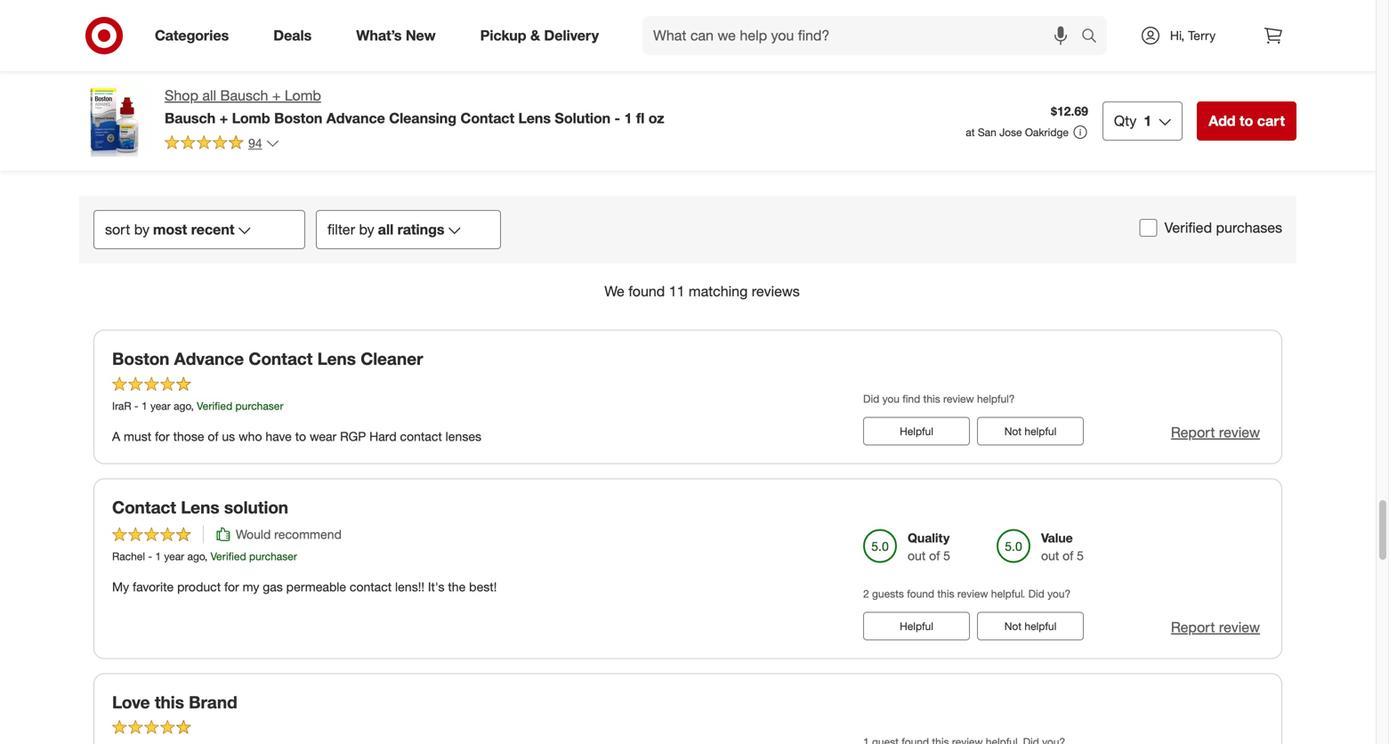 Task type: vqa. For each thing, say whether or not it's contained in the screenshot.
Department
no



Task type: locate. For each thing, give the bounding box(es) containing it.
hi, terry
[[1170, 28, 1216, 43]]

0 vertical spatial boston
[[274, 109, 322, 127]]

contact lens solution
[[112, 497, 288, 518]]

0 horizontal spatial value out of 5
[[733, 54, 775, 88]]

this right love
[[155, 692, 184, 712]]

0 vertical spatial report review button
[[1171, 422, 1260, 443]]

by right "filter"
[[359, 221, 374, 238]]

0 vertical spatial helpful
[[900, 425, 934, 438]]

1 vertical spatial helpful
[[900, 619, 934, 633]]

1 vertical spatial helpful
[[1025, 619, 1057, 633]]

2 horizontal spatial -
[[615, 109, 620, 127]]

boston inside shop all bausch + lomb bausch + lomb boston advance cleansing contact lens solution - 1 fl oz
[[274, 109, 322, 127]]

1 vertical spatial +
[[220, 109, 228, 127]]

0 vertical spatial value
[[733, 54, 764, 70]]

we found 11 matching reviews
[[605, 282, 800, 300]]

helpful button down guests
[[863, 612, 970, 640]]

, for lens
[[205, 549, 208, 563]]

contact
[[400, 429, 442, 444], [350, 579, 392, 595]]

0 vertical spatial not helpful button
[[977, 417, 1084, 446]]

1 vertical spatial boston
[[112, 349, 169, 369]]

0 vertical spatial verified
[[1165, 219, 1212, 236]]

purchaser
[[235, 399, 284, 412], [249, 549, 297, 563]]

shop
[[165, 87, 198, 104]]

1 vertical spatial report
[[1171, 619, 1215, 636]]

1 vertical spatial this
[[938, 587, 955, 600]]

0 horizontal spatial to
[[295, 429, 306, 444]]

wear
[[310, 429, 337, 444]]

0 vertical spatial report
[[1171, 424, 1215, 441]]

not helpful button for helpful?
[[977, 417, 1084, 446]]

1 horizontal spatial advance
[[326, 109, 385, 127]]

fl
[[636, 109, 645, 127]]

solution
[[555, 109, 611, 127]]

verified up us
[[197, 399, 233, 412]]

categories
[[155, 27, 229, 44]]

0 vertical spatial year
[[150, 399, 171, 412]]

1 not helpful from the top
[[1005, 425, 1057, 438]]

review
[[944, 392, 974, 405], [1219, 424, 1260, 441], [958, 587, 988, 600], [1219, 619, 1260, 636]]

0 vertical spatial not
[[1005, 425, 1022, 438]]

contact
[[461, 109, 515, 127], [249, 349, 313, 369], [112, 497, 176, 518]]

1 vertical spatial ago
[[187, 549, 205, 563]]

2 horizontal spatial lens
[[518, 109, 551, 127]]

0 vertical spatial lens
[[518, 109, 551, 127]]

0 vertical spatial helpful button
[[863, 417, 970, 446]]

not down 'helpful.'
[[1005, 619, 1022, 633]]

1 horizontal spatial by
[[359, 221, 374, 238]]

2 not helpful button from the top
[[977, 612, 1084, 640]]

$12.69
[[1051, 103, 1089, 119]]

0 horizontal spatial contact
[[112, 497, 176, 518]]

1 inside shop all bausch + lomb bausch + lomb boston advance cleansing contact lens solution - 1 fl oz
[[624, 109, 632, 127]]

verified right verified purchases option
[[1165, 219, 1212, 236]]

+
[[272, 87, 281, 104], [220, 109, 228, 127]]

1 vertical spatial helpful button
[[863, 612, 970, 640]]

2 not from the top
[[1005, 619, 1022, 633]]

san
[[978, 126, 997, 139]]

for right must
[[155, 429, 170, 444]]

1 horizontal spatial contact
[[249, 349, 313, 369]]

1 left fl
[[624, 109, 632, 127]]

0 horizontal spatial lomb
[[232, 109, 270, 127]]

, up product on the bottom of page
[[205, 549, 208, 563]]

1 horizontal spatial did
[[1029, 587, 1045, 600]]

advance up irar - 1 year ago , verified purchaser
[[174, 349, 244, 369]]

purchaser for solution
[[249, 549, 297, 563]]

0 vertical spatial did
[[863, 392, 880, 405]]

2 helpful from the top
[[1025, 619, 1057, 633]]

matching
[[689, 282, 748, 300]]

not helpful down 'helpful.'
[[1005, 619, 1057, 633]]

year
[[150, 399, 171, 412], [164, 549, 184, 563]]

found right guests
[[907, 587, 935, 600]]

0 vertical spatial report review
[[1171, 424, 1260, 441]]

lens left the cleaner
[[317, 349, 356, 369]]

0 vertical spatial advance
[[326, 109, 385, 127]]

all left ratings
[[378, 221, 394, 238]]

0 vertical spatial not helpful
[[1005, 425, 1057, 438]]

did you find this review helpful?
[[863, 392, 1015, 405]]

2 vertical spatial lens
[[181, 497, 219, 518]]

0 vertical spatial all
[[202, 87, 216, 104]]

not for helpful.
[[1005, 619, 1022, 633]]

5 inside quality out of 5
[[944, 548, 951, 563]]

report review button for 2 guests found this review helpful. did you?
[[1171, 617, 1260, 638]]

1 vertical spatial all
[[378, 221, 394, 238]]

advance
[[326, 109, 385, 127], [174, 349, 244, 369]]

verified purchases
[[1165, 219, 1283, 236]]

value
[[733, 54, 764, 70], [1041, 530, 1073, 545]]

not helpful down helpful?
[[1005, 425, 1057, 438]]

for
[[155, 429, 170, 444], [224, 579, 239, 595]]

0 vertical spatial +
[[272, 87, 281, 104]]

gas
[[263, 579, 283, 595]]

report review
[[1171, 424, 1260, 441], [1171, 619, 1260, 636]]

0 vertical spatial to
[[1240, 112, 1254, 130]]

2 report from the top
[[1171, 619, 1215, 636]]

1 report review from the top
[[1171, 424, 1260, 441]]

ratings
[[398, 221, 445, 238]]

year for boston
[[150, 399, 171, 412]]

1 vertical spatial not helpful button
[[977, 612, 1084, 640]]

jose
[[1000, 126, 1022, 139]]

all
[[202, 87, 216, 104], [378, 221, 394, 238]]

2 vertical spatial -
[[148, 549, 152, 563]]

boston advance contact lens cleaner
[[112, 349, 423, 369]]

not helpful button down 'helpful.'
[[977, 612, 1084, 640]]

lomb
[[285, 87, 321, 104], [232, 109, 270, 127]]

helpful down find
[[900, 425, 934, 438]]

lens inside shop all bausch + lomb bausch + lomb boston advance cleansing contact lens solution - 1 fl oz
[[518, 109, 551, 127]]

new
[[406, 27, 436, 44]]

1 vertical spatial purchaser
[[249, 549, 297, 563]]

filter by all ratings
[[328, 221, 445, 238]]

&
[[530, 27, 540, 44]]

2 report review button from the top
[[1171, 617, 1260, 638]]

0 horizontal spatial bausch
[[165, 109, 216, 127]]

2 helpful from the top
[[900, 619, 934, 633]]

purchases
[[1216, 219, 1283, 236]]

not down helpful?
[[1005, 425, 1022, 438]]

not helpful
[[1005, 425, 1057, 438], [1005, 619, 1057, 633]]

year up favorite on the left of page
[[164, 549, 184, 563]]

lomb up 94
[[232, 109, 270, 127]]

report review button
[[1171, 422, 1260, 443], [1171, 617, 1260, 638]]

0 vertical spatial -
[[615, 109, 620, 127]]

0 vertical spatial for
[[155, 429, 170, 444]]

1 helpful button from the top
[[863, 417, 970, 446]]

at
[[966, 126, 975, 139]]

bausch down shop
[[165, 109, 216, 127]]

contact up have
[[249, 349, 313, 369]]

helpful for helpful?
[[1025, 425, 1057, 438]]

report
[[1171, 424, 1215, 441], [1171, 619, 1215, 636]]

advance inside shop all bausch + lomb bausch + lomb boston advance cleansing contact lens solution - 1 fl oz
[[326, 109, 385, 127]]

ago up the those
[[174, 399, 191, 412]]

0 vertical spatial contact
[[461, 109, 515, 127]]

who
[[239, 429, 262, 444]]

0 horizontal spatial boston
[[112, 349, 169, 369]]

2 not helpful from the top
[[1005, 619, 1057, 633]]

contact right the cleansing
[[461, 109, 515, 127]]

0 vertical spatial purchaser
[[235, 399, 284, 412]]

report for 2 guests found this review helpful. did you?
[[1171, 619, 1215, 636]]

a must for those of us who have to wear rgp hard contact lenses
[[112, 429, 482, 444]]

1 helpful from the top
[[900, 425, 934, 438]]

1 vertical spatial did
[[1029, 587, 1045, 600]]

0 horizontal spatial contact
[[350, 579, 392, 595]]

ago up product on the bottom of page
[[187, 549, 205, 563]]

0 horizontal spatial by
[[134, 221, 150, 238]]

1 vertical spatial advance
[[174, 349, 244, 369]]

qty
[[1114, 112, 1137, 130]]

1 horizontal spatial lomb
[[285, 87, 321, 104]]

not helpful button
[[977, 417, 1084, 446], [977, 612, 1084, 640]]

lens
[[518, 109, 551, 127], [317, 349, 356, 369], [181, 497, 219, 518]]

us
[[222, 429, 235, 444]]

not for helpful?
[[1005, 425, 1022, 438]]

1 vertical spatial found
[[907, 587, 935, 600]]

- for boston advance contact lens cleaner
[[134, 399, 138, 412]]

contact up rachel
[[112, 497, 176, 518]]

to right add
[[1240, 112, 1254, 130]]

year up must
[[150, 399, 171, 412]]

1 vertical spatial -
[[134, 399, 138, 412]]

0 vertical spatial ,
[[191, 399, 194, 412]]

contact left lens!!
[[350, 579, 392, 595]]

rgp
[[340, 429, 366, 444]]

0 horizontal spatial lens
[[181, 497, 219, 518]]

my
[[112, 579, 129, 595]]

2 by from the left
[[359, 221, 374, 238]]

1 vertical spatial for
[[224, 579, 239, 595]]

1 vertical spatial contact
[[350, 579, 392, 595]]

1 horizontal spatial bausch
[[220, 87, 268, 104]]

not helpful for helpful.
[[1005, 619, 1057, 633]]

lomb down deals link
[[285, 87, 321, 104]]

+ down "deals"
[[272, 87, 281, 104]]

1 horizontal spatial ,
[[205, 549, 208, 563]]

to
[[1240, 112, 1254, 130], [295, 429, 306, 444]]

1 not helpful button from the top
[[977, 417, 1084, 446]]

2 report review from the top
[[1171, 619, 1260, 636]]

this right find
[[924, 392, 941, 405]]

1 vertical spatial lomb
[[232, 109, 270, 127]]

1 horizontal spatial value
[[1041, 530, 1073, 545]]

1 report review button from the top
[[1171, 422, 1260, 443]]

lens left solution
[[518, 109, 551, 127]]

helpful
[[1025, 425, 1057, 438], [1025, 619, 1057, 633]]

boston up the 94 link
[[274, 109, 322, 127]]

verified down would
[[211, 549, 246, 563]]

1 vertical spatial verified
[[197, 399, 233, 412]]

1
[[624, 109, 632, 127], [1144, 112, 1152, 130], [141, 399, 147, 412], [155, 549, 161, 563]]

this for find
[[924, 392, 941, 405]]

shop all bausch + lomb bausch + lomb boston advance cleansing contact lens solution - 1 fl oz
[[165, 87, 665, 127]]

0 horizontal spatial ,
[[191, 399, 194, 412]]

1 vertical spatial ,
[[205, 549, 208, 563]]

helpful down guests
[[900, 619, 934, 633]]

not
[[1005, 425, 1022, 438], [1005, 619, 1022, 633]]

0 horizontal spatial for
[[155, 429, 170, 444]]

of
[[620, 72, 631, 88], [754, 72, 765, 88], [208, 429, 219, 444], [929, 548, 940, 563], [1063, 548, 1074, 563]]

categories link
[[140, 16, 251, 55]]

helpful button down find
[[863, 417, 970, 446]]

by
[[134, 221, 150, 238], [359, 221, 374, 238]]

1 horizontal spatial boston
[[274, 109, 322, 127]]

irar
[[112, 399, 131, 412]]

0 vertical spatial helpful
[[1025, 425, 1057, 438]]

1 vertical spatial lens
[[317, 349, 356, 369]]

1 horizontal spatial -
[[148, 549, 152, 563]]

2 vertical spatial verified
[[211, 549, 246, 563]]

all right shop
[[202, 87, 216, 104]]

did left the you?
[[1029, 587, 1045, 600]]

contact right hard
[[400, 429, 442, 444]]

1 by from the left
[[134, 221, 150, 238]]

0 horizontal spatial all
[[202, 87, 216, 104]]

1 report from the top
[[1171, 424, 1215, 441]]

purchaser up the who
[[235, 399, 284, 412]]

what's new link
[[341, 16, 458, 55]]

advance left the cleansing
[[326, 109, 385, 127]]

boston up the irar
[[112, 349, 169, 369]]

- left fl
[[615, 109, 620, 127]]

, up the those
[[191, 399, 194, 412]]

1 horizontal spatial to
[[1240, 112, 1254, 130]]

verified
[[1165, 219, 1212, 236], [197, 399, 233, 412], [211, 549, 246, 563]]

- right rachel
[[148, 549, 152, 563]]

0 horizontal spatial found
[[629, 282, 665, 300]]

value out of 5
[[733, 54, 775, 88], [1041, 530, 1084, 563]]

0 vertical spatial ago
[[174, 399, 191, 412]]

cart
[[1258, 112, 1285, 130]]

for left 'my'
[[224, 579, 239, 595]]

recent
[[191, 221, 235, 238]]

found left 11
[[629, 282, 665, 300]]

1 horizontal spatial found
[[907, 587, 935, 600]]

bausch up 94
[[220, 87, 268, 104]]

1 vertical spatial report review
[[1171, 619, 1260, 636]]

+ up the 94 link
[[220, 109, 228, 127]]

1 helpful from the top
[[1025, 425, 1057, 438]]

purchaser down would recommend
[[249, 549, 297, 563]]

0 horizontal spatial -
[[134, 399, 138, 412]]

1 horizontal spatial value out of 5
[[1041, 530, 1084, 563]]

ago
[[174, 399, 191, 412], [187, 549, 205, 563]]

helpful button for find
[[863, 417, 970, 446]]

brand
[[189, 692, 237, 712]]

add
[[1209, 112, 1236, 130]]

,
[[191, 399, 194, 412], [205, 549, 208, 563]]

1 not from the top
[[1005, 425, 1022, 438]]

1 vertical spatial not helpful
[[1005, 619, 1057, 633]]

1 vertical spatial report review button
[[1171, 617, 1260, 638]]

5
[[635, 72, 642, 88], [768, 72, 775, 88], [944, 548, 951, 563], [1077, 548, 1084, 563]]

rachel - 1 year ago , verified purchaser
[[112, 549, 297, 563]]

1 vertical spatial not
[[1005, 619, 1022, 633]]

0 horizontal spatial did
[[863, 392, 880, 405]]

this down quality out of 5
[[938, 587, 955, 600]]

1 vertical spatial to
[[295, 429, 306, 444]]

0 vertical spatial contact
[[400, 429, 442, 444]]

1 vertical spatial year
[[164, 549, 184, 563]]

2 horizontal spatial contact
[[461, 109, 515, 127]]

favorite
[[133, 579, 174, 595]]

1 vertical spatial bausch
[[165, 109, 216, 127]]

lens up rachel - 1 year ago , verified purchaser
[[181, 497, 219, 518]]

2 helpful button from the top
[[863, 612, 970, 640]]

not helpful button down helpful?
[[977, 417, 1084, 446]]

bausch
[[220, 87, 268, 104], [165, 109, 216, 127]]

by right "sort"
[[134, 221, 150, 238]]

to right have
[[295, 429, 306, 444]]

0 vertical spatial this
[[924, 392, 941, 405]]

boston
[[274, 109, 322, 127], [112, 349, 169, 369]]

did left the you
[[863, 392, 880, 405]]

1 horizontal spatial +
[[272, 87, 281, 104]]

helpful button for found
[[863, 612, 970, 640]]

0 horizontal spatial value
[[733, 54, 764, 70]]

- right the irar
[[134, 399, 138, 412]]



Task type: describe. For each thing, give the bounding box(es) containing it.
sort by most recent
[[105, 221, 235, 238]]

2 vertical spatial contact
[[112, 497, 176, 518]]

recommend
[[274, 526, 342, 542]]

lenses
[[446, 429, 482, 444]]

0 vertical spatial lomb
[[285, 87, 321, 104]]

1 horizontal spatial lens
[[317, 349, 356, 369]]

1 vertical spatial value
[[1041, 530, 1073, 545]]

report for did you find this review helpful?
[[1171, 424, 1215, 441]]

1 horizontal spatial for
[[224, 579, 239, 595]]

2 guests found this review helpful. did you?
[[863, 587, 1071, 600]]

What can we help you find? suggestions appear below search field
[[643, 16, 1086, 55]]

my
[[243, 579, 259, 595]]

- for contact lens solution
[[148, 549, 152, 563]]

add to cart button
[[1197, 101, 1297, 141]]

helpful.
[[991, 587, 1026, 600]]

best!
[[469, 579, 497, 595]]

have
[[266, 429, 292, 444]]

lens!!
[[395, 579, 425, 595]]

ago for advance
[[174, 399, 191, 412]]

permeable
[[286, 579, 346, 595]]

sort
[[105, 221, 130, 238]]

out of 5
[[599, 72, 642, 88]]

search button
[[1073, 16, 1116, 59]]

year for contact
[[164, 549, 184, 563]]

what's new
[[356, 27, 436, 44]]

94 link
[[165, 134, 280, 155]]

11
[[669, 282, 685, 300]]

report review for 2 guests found this review helpful. did you?
[[1171, 619, 1260, 636]]

rachel
[[112, 549, 145, 563]]

contact inside shop all bausch + lomb bausch + lomb boston advance cleansing contact lens solution - 1 fl oz
[[461, 109, 515, 127]]

helpful?
[[977, 392, 1015, 405]]

image of bausch + lomb boston advance cleansing contact lens solution - 1 fl oz image
[[79, 85, 150, 157]]

oakridge
[[1025, 126, 1069, 139]]

product
[[177, 579, 221, 595]]

pickup
[[480, 27, 527, 44]]

add to cart
[[1209, 112, 1285, 130]]

delivery
[[544, 27, 599, 44]]

guests
[[872, 587, 904, 600]]

by for filter by
[[359, 221, 374, 238]]

, for advance
[[191, 399, 194, 412]]

love this brand
[[112, 692, 237, 712]]

of inside quality out of 5
[[929, 548, 940, 563]]

you?
[[1048, 587, 1071, 600]]

2
[[863, 587, 869, 600]]

love
[[112, 692, 150, 712]]

irar - 1 year ago , verified purchaser
[[112, 399, 284, 412]]

report review for did you find this review helpful?
[[1171, 424, 1260, 441]]

helpful for find
[[900, 425, 934, 438]]

must
[[124, 429, 151, 444]]

to inside button
[[1240, 112, 1254, 130]]

solution
[[224, 497, 288, 518]]

a
[[112, 429, 120, 444]]

not helpful for helpful?
[[1005, 425, 1057, 438]]

my favorite product for my gas permeable contact lens!! it's the best!
[[112, 579, 497, 595]]

at san jose oakridge
[[966, 126, 1069, 139]]

Verified purchases checkbox
[[1140, 219, 1158, 237]]

1 right the irar
[[141, 399, 147, 412]]

would recommend
[[236, 526, 342, 542]]

purchaser for contact
[[235, 399, 284, 412]]

oz
[[649, 109, 665, 127]]

hard
[[370, 429, 397, 444]]

report review button for did you find this review helpful?
[[1171, 422, 1260, 443]]

you
[[883, 392, 900, 405]]

helpful for found
[[900, 619, 934, 633]]

find
[[903, 392, 921, 405]]

those
[[173, 429, 204, 444]]

1 right rachel
[[155, 549, 161, 563]]

cleaner
[[361, 349, 423, 369]]

1 horizontal spatial contact
[[400, 429, 442, 444]]

94
[[248, 135, 262, 151]]

pickup & delivery link
[[465, 16, 621, 55]]

by for sort by
[[134, 221, 150, 238]]

this for found
[[938, 587, 955, 600]]

quality
[[908, 530, 950, 545]]

terry
[[1188, 28, 1216, 43]]

1 right qty
[[1144, 112, 1152, 130]]

ago for lens
[[187, 549, 205, 563]]

deals link
[[258, 16, 334, 55]]

reviews
[[752, 282, 800, 300]]

qty 1
[[1114, 112, 1152, 130]]

- inside shop all bausch + lomb bausch + lomb boston advance cleansing contact lens solution - 1 fl oz
[[615, 109, 620, 127]]

deals
[[273, 27, 312, 44]]

quality out of 5
[[908, 530, 951, 563]]

0 vertical spatial value out of 5
[[733, 54, 775, 88]]

search
[[1073, 29, 1116, 46]]

0 horizontal spatial +
[[220, 109, 228, 127]]

out inside quality out of 5
[[908, 548, 926, 563]]

would
[[236, 526, 271, 542]]

hi,
[[1170, 28, 1185, 43]]

all inside shop all bausch + lomb bausch + lomb boston advance cleansing contact lens solution - 1 fl oz
[[202, 87, 216, 104]]

the
[[448, 579, 466, 595]]

what's
[[356, 27, 402, 44]]

not helpful button for helpful.
[[977, 612, 1084, 640]]

we
[[605, 282, 625, 300]]

verified for contact lens solution
[[211, 549, 246, 563]]

0 horizontal spatial advance
[[174, 349, 244, 369]]

it's
[[428, 579, 445, 595]]

0 vertical spatial bausch
[[220, 87, 268, 104]]

helpful for helpful.
[[1025, 619, 1057, 633]]

2 vertical spatial this
[[155, 692, 184, 712]]

verified for boston advance contact lens cleaner
[[197, 399, 233, 412]]

1 horizontal spatial all
[[378, 221, 394, 238]]

cleansing
[[389, 109, 457, 127]]

most
[[153, 221, 187, 238]]

filter
[[328, 221, 355, 238]]

pickup & delivery
[[480, 27, 599, 44]]



